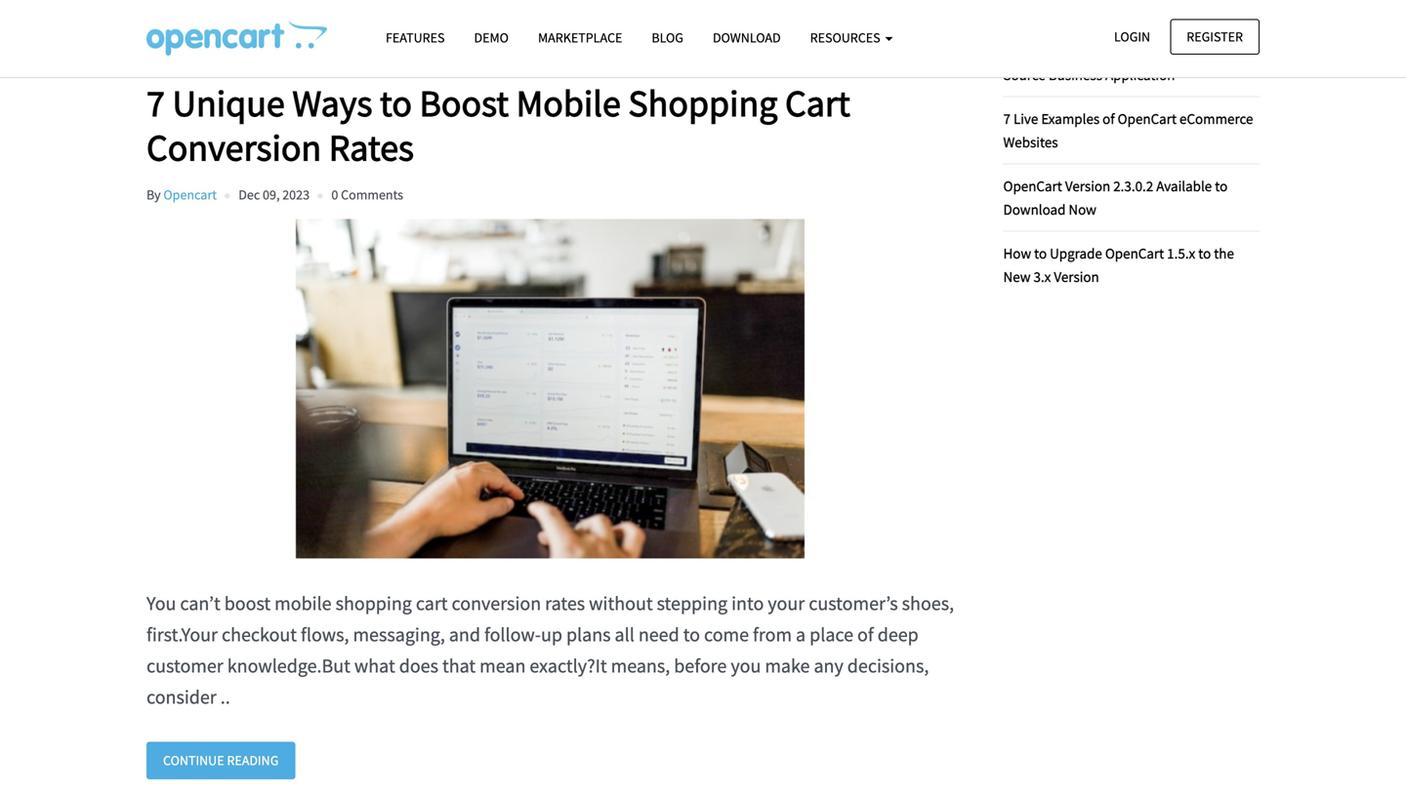 Task type: describe. For each thing, give the bounding box(es) containing it.
open
[[1201, 42, 1234, 60]]

1.5.x
[[1167, 244, 1195, 262]]

customer
[[146, 654, 223, 679]]

7 live examples of opencart ecommerce websites link
[[1003, 109, 1253, 151]]

nominate
[[1003, 42, 1064, 60]]

messaging,
[[353, 623, 445, 647]]

continue reading link
[[146, 743, 295, 780]]

before
[[674, 654, 727, 679]]

checkout
[[222, 623, 297, 647]]

opencart inside "how to upgrade opencart 1.5.x to the new 3.x version"
[[1105, 244, 1164, 262]]

mobile
[[516, 79, 621, 126]]

boost
[[419, 79, 509, 126]]

a
[[796, 623, 806, 647]]

7 unique ways to boost mobile shopping cart conversion rates
[[146, 79, 850, 171]]

nominate opencart for favorite open source business application
[[1003, 42, 1234, 84]]

source
[[1003, 65, 1046, 84]]

you
[[731, 654, 761, 679]]

register
[[1187, 28, 1243, 45]]

shopping
[[335, 592, 412, 616]]

plans
[[566, 623, 611, 647]]

7 live examples of opencart ecommerce websites
[[1003, 109, 1253, 151]]

7 for 7 unique ways to boost mobile shopping cart conversion rates
[[146, 79, 165, 126]]

register link
[[1170, 19, 1260, 55]]

3.x
[[1034, 267, 1051, 286]]

without
[[589, 592, 653, 616]]

to inside opencart version 2.3.0.2 available to download now
[[1215, 177, 1228, 195]]

follow-
[[484, 623, 541, 647]]

by
[[146, 186, 161, 204]]

rates
[[329, 124, 414, 171]]

how
[[1003, 244, 1031, 262]]

customer's
[[809, 592, 898, 616]]

09,
[[263, 186, 280, 204]]

you
[[146, 592, 176, 616]]

now
[[1069, 200, 1096, 219]]

rates
[[545, 592, 585, 616]]

the
[[1214, 244, 1234, 262]]

boost
[[224, 592, 271, 616]]

all
[[615, 623, 634, 647]]

examples
[[1041, 109, 1100, 128]]

flows,
[[301, 623, 349, 647]]

continue reading
[[163, 752, 279, 770]]

demo
[[474, 29, 509, 46]]

knowledge.but
[[227, 654, 350, 679]]

come
[[704, 623, 749, 647]]

business
[[1048, 65, 1102, 84]]

marketplace link
[[523, 21, 637, 55]]

websites
[[1003, 133, 1058, 151]]

application
[[1105, 65, 1175, 84]]

dec 09, 2023
[[239, 186, 310, 204]]

upgrade
[[1050, 244, 1102, 262]]

to inside you can't boost mobile shopping cart conversion rates without stepping into your customer's shoes, first.your checkout flows, messaging, and follow-up plans all need to come from a place of deep customer knowledge.but what does that mean exactly?it means, before you make any decisions, consider ..
[[683, 623, 700, 647]]

that
[[442, 654, 476, 679]]

your
[[768, 592, 805, 616]]

new
[[1003, 267, 1031, 286]]

first.your
[[146, 623, 218, 647]]

up
[[541, 623, 562, 647]]

blog
[[652, 29, 683, 46]]

dec
[[239, 186, 260, 204]]

blog link
[[637, 21, 698, 55]]

ways
[[292, 79, 372, 126]]

of inside 7 live examples of opencart ecommerce websites
[[1103, 109, 1115, 128]]

decisions,
[[847, 654, 929, 679]]

shoes,
[[902, 592, 954, 616]]

deep
[[878, 623, 919, 647]]

reading
[[227, 752, 279, 770]]



Task type: vqa. For each thing, say whether or not it's contained in the screenshot.
"Payment"
no



Task type: locate. For each thing, give the bounding box(es) containing it.
version
[[1065, 177, 1110, 195], [1054, 267, 1099, 286]]

2023
[[282, 186, 310, 204]]

to right the how
[[1034, 244, 1047, 262]]

you can't boost mobile shopping cart conversion rates without stepping into your customer's shoes, first.your checkout flows, messaging, and follow-up plans all need to come from a place of deep customer knowledge.but what does that mean exactly?it means, before you make any decisions, consider ..
[[146, 592, 954, 710]]

available
[[1156, 177, 1212, 195]]

mobile
[[275, 592, 332, 616]]

any
[[814, 654, 843, 679]]

0 horizontal spatial of
[[857, 623, 874, 647]]

features
[[386, 29, 445, 46]]

what
[[354, 654, 395, 679]]

version inside "how to upgrade opencart 1.5.x to the new 3.x version"
[[1054, 267, 1099, 286]]

version up now
[[1065, 177, 1110, 195]]

opencart
[[1067, 42, 1125, 60], [1118, 109, 1177, 128], [1003, 177, 1062, 195], [1105, 244, 1164, 262]]

conversion
[[146, 124, 321, 171]]

demo link
[[459, 21, 523, 55]]

continue
[[163, 752, 224, 770]]

7 inside 7 unique ways to boost mobile shopping cart conversion rates
[[146, 79, 165, 126]]

how to upgrade opencart 1.5.x to the new 3.x version
[[1003, 244, 1234, 286]]

2.3.0.2
[[1113, 177, 1153, 195]]

stepping
[[657, 592, 728, 616]]

download inside opencart version 2.3.0.2 available to download now
[[1003, 200, 1066, 219]]

opencart version 2.3.0.2 available to download now link
[[1003, 177, 1228, 219]]

features link
[[371, 21, 459, 55]]

to right ways
[[380, 79, 412, 126]]

nominate opencart for favorite open source business application link
[[1003, 42, 1234, 84]]

opencart inside nominate opencart for favorite open source business application
[[1067, 42, 1125, 60]]

conversion
[[452, 592, 541, 616]]

opencart inside opencart version 2.3.0.2 available to download now
[[1003, 177, 1062, 195]]

unique
[[172, 79, 285, 126]]

by opencart
[[146, 186, 217, 204]]

0 vertical spatial of
[[1103, 109, 1115, 128]]

to inside 7 unique ways to boost mobile shopping cart conversion rates
[[380, 79, 412, 126]]

7 for 7 live examples of opencart ecommerce websites
[[1003, 109, 1011, 128]]

opencart left 1.5.x at the top of the page
[[1105, 244, 1164, 262]]

login link
[[1097, 19, 1167, 55]]

make
[[765, 654, 810, 679]]

into
[[731, 592, 764, 616]]

7 left "unique"
[[146, 79, 165, 126]]

for
[[1128, 42, 1146, 60]]

cart
[[416, 592, 448, 616]]

login
[[1114, 28, 1150, 45]]

1 horizontal spatial of
[[1103, 109, 1115, 128]]

to right available
[[1215, 177, 1228, 195]]

shopping
[[628, 79, 778, 126]]

resources link
[[795, 21, 908, 55]]

means,
[[611, 654, 670, 679]]

7 unique ways to boost mobile shopping cart conversion rates image
[[146, 219, 955, 559]]

opencart - blog image
[[146, 21, 327, 56]]

of left deep
[[857, 623, 874, 647]]

0 horizontal spatial 7
[[146, 79, 165, 126]]

opencart down websites at the top
[[1003, 177, 1062, 195]]

0 comments
[[331, 186, 403, 204]]

cart
[[785, 79, 850, 126]]

version inside opencart version 2.3.0.2 available to download now
[[1065, 177, 1110, 195]]

0 vertical spatial download
[[713, 29, 781, 46]]

opencart inside 7 live examples of opencart ecommerce websites
[[1118, 109, 1177, 128]]

resources
[[810, 29, 883, 46]]

opencart version 2.3.0.2 available to download now
[[1003, 177, 1228, 219]]

1 horizontal spatial 7
[[1003, 109, 1011, 128]]

to
[[380, 79, 412, 126], [1215, 177, 1228, 195], [1034, 244, 1047, 262], [1198, 244, 1211, 262], [683, 623, 700, 647]]

opencart up business
[[1067, 42, 1125, 60]]

marketplace
[[538, 29, 622, 46]]

favorite
[[1148, 42, 1198, 60]]

0 horizontal spatial download
[[713, 29, 781, 46]]

live
[[1013, 109, 1038, 128]]

7 left live
[[1003, 109, 1011, 128]]

can't
[[180, 592, 220, 616]]

to down stepping
[[683, 623, 700, 647]]

opencart down application
[[1118, 109, 1177, 128]]

download up shopping
[[713, 29, 781, 46]]

7 inside 7 live examples of opencart ecommerce websites
[[1003, 109, 1011, 128]]

1 vertical spatial version
[[1054, 267, 1099, 286]]

version down the "upgrade"
[[1054, 267, 1099, 286]]

and
[[449, 623, 480, 647]]

download
[[713, 29, 781, 46], [1003, 200, 1066, 219]]

1 horizontal spatial download
[[1003, 200, 1066, 219]]

comments
[[341, 186, 403, 204]]

0 vertical spatial version
[[1065, 177, 1110, 195]]

of
[[1103, 109, 1115, 128], [857, 623, 874, 647]]

1 vertical spatial of
[[857, 623, 874, 647]]

download up the how
[[1003, 200, 1066, 219]]

of inside you can't boost mobile shopping cart conversion rates without stepping into your customer's shoes, first.your checkout flows, messaging, and follow-up plans all need to come from a place of deep customer knowledge.but what does that mean exactly?it means, before you make any decisions, consider ..
[[857, 623, 874, 647]]

7
[[146, 79, 165, 126], [1003, 109, 1011, 128]]

does
[[399, 654, 438, 679]]

7 unique ways to boost mobile shopping cart conversion rates link
[[146, 79, 974, 171]]

1 vertical spatial download
[[1003, 200, 1066, 219]]

how to upgrade opencart 1.5.x to the new 3.x version link
[[1003, 244, 1234, 286]]

need
[[638, 623, 679, 647]]

place
[[810, 623, 853, 647]]

exactly?it
[[530, 654, 607, 679]]

consider
[[146, 685, 217, 710]]

to left the at the right of the page
[[1198, 244, 1211, 262]]

from
[[753, 623, 792, 647]]

of right 'examples'
[[1103, 109, 1115, 128]]

opencart link
[[163, 186, 217, 204]]

mean
[[480, 654, 526, 679]]



